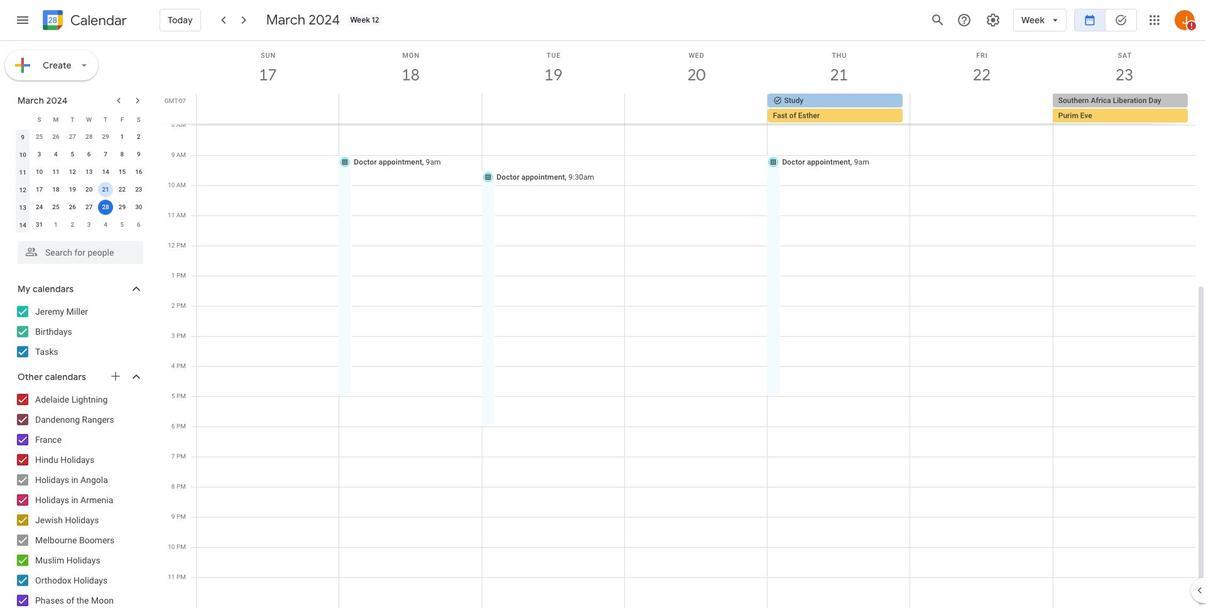 Task type: describe. For each thing, give the bounding box(es) containing it.
Search for people text field
[[25, 241, 136, 264]]

main drawer image
[[15, 13, 30, 28]]

april 2 element
[[65, 217, 80, 233]]

february 28 element
[[82, 129, 97, 145]]

21 element
[[98, 182, 113, 197]]

15 element
[[115, 165, 130, 180]]

27 element
[[82, 200, 97, 215]]

row group inside "march 2024" grid
[[14, 128, 147, 234]]

12 element
[[65, 165, 80, 180]]

22 element
[[115, 182, 130, 197]]

column header inside "march 2024" grid
[[14, 111, 31, 128]]

2 element
[[131, 129, 146, 145]]

calendar element
[[40, 8, 127, 35]]

14 element
[[98, 165, 113, 180]]

6 element
[[82, 147, 97, 162]]

29 element
[[115, 200, 130, 215]]

10 element
[[32, 165, 47, 180]]

april 6 element
[[131, 217, 146, 233]]

9 element
[[131, 147, 146, 162]]

16 element
[[131, 165, 146, 180]]

settings menu image
[[986, 13, 1001, 28]]

april 3 element
[[82, 217, 97, 233]]

february 29 element
[[98, 129, 113, 145]]

28, today element
[[98, 200, 113, 215]]

24 element
[[32, 200, 47, 215]]

3 element
[[32, 147, 47, 162]]

april 1 element
[[48, 217, 63, 233]]



Task type: locate. For each thing, give the bounding box(es) containing it.
grid
[[161, 41, 1207, 608]]

cell
[[197, 94, 339, 124], [339, 94, 482, 124], [482, 94, 625, 124], [625, 94, 768, 124], [768, 94, 910, 124], [910, 94, 1053, 124], [1053, 94, 1196, 124], [97, 181, 114, 199], [97, 199, 114, 216]]

my calendars list
[[3, 302, 156, 362]]

23 element
[[131, 182, 146, 197]]

26 element
[[65, 200, 80, 215]]

february 26 element
[[48, 129, 63, 145]]

1 element
[[115, 129, 130, 145]]

february 27 element
[[65, 129, 80, 145]]

april 4 element
[[98, 217, 113, 233]]

column header
[[14, 111, 31, 128]]

31 element
[[32, 217, 47, 233]]

row
[[191, 94, 1207, 124], [14, 111, 147, 128], [14, 128, 147, 146], [14, 146, 147, 163], [14, 163, 147, 181], [14, 181, 147, 199], [14, 199, 147, 216], [14, 216, 147, 234]]

17 element
[[32, 182, 47, 197]]

other calendars list
[[3, 390, 156, 608]]

5 element
[[65, 147, 80, 162]]

february 25 element
[[32, 129, 47, 145]]

None search field
[[0, 236, 156, 264]]

heading inside calendar element
[[68, 13, 127, 28]]

25 element
[[48, 200, 63, 215]]

8 element
[[115, 147, 130, 162]]

13 element
[[82, 165, 97, 180]]

18 element
[[48, 182, 63, 197]]

19 element
[[65, 182, 80, 197]]

row group
[[14, 128, 147, 234]]

march 2024 grid
[[12, 111, 147, 234]]

30 element
[[131, 200, 146, 215]]

add other calendars image
[[109, 370, 122, 383]]

heading
[[68, 13, 127, 28]]

11 element
[[48, 165, 63, 180]]

april 5 element
[[115, 217, 130, 233]]

20 element
[[82, 182, 97, 197]]

4 element
[[48, 147, 63, 162]]

7 element
[[98, 147, 113, 162]]



Task type: vqa. For each thing, say whether or not it's contained in the screenshot.
SAT
no



